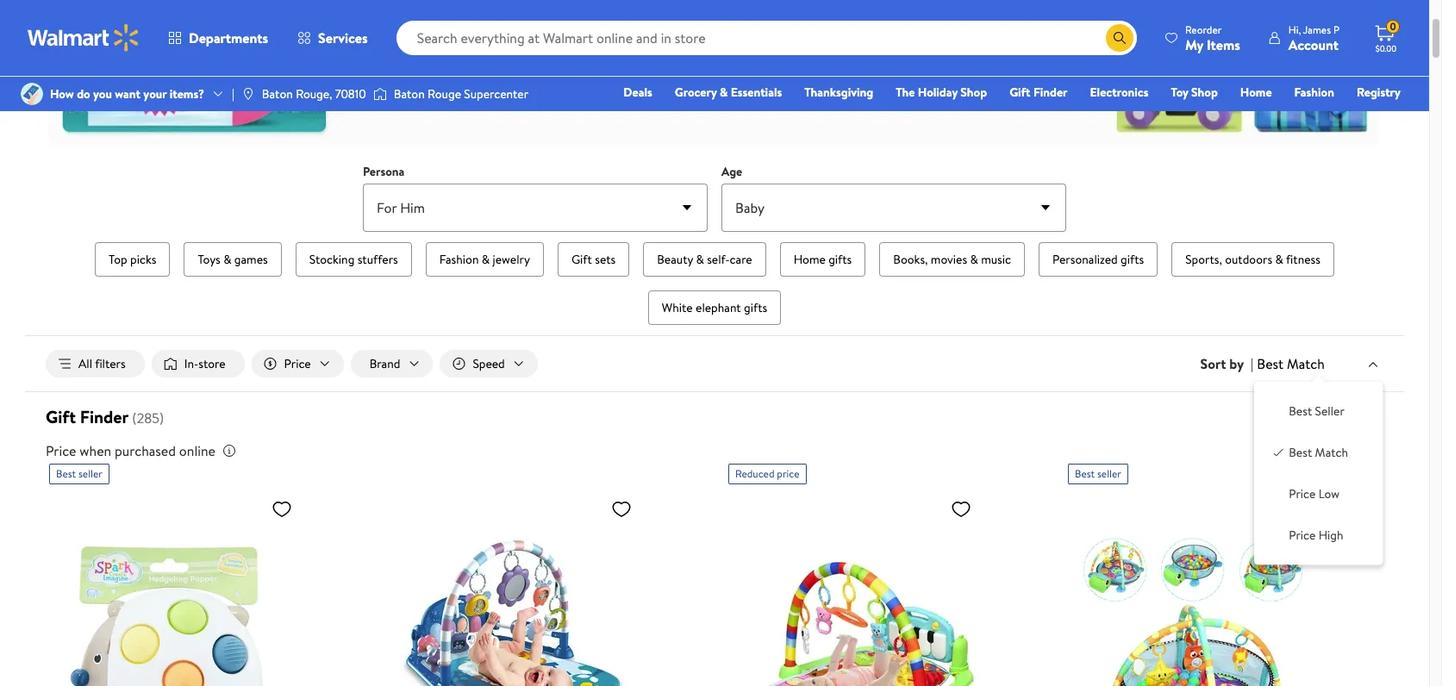 Task type: vqa. For each thing, say whether or not it's contained in the screenshot.
GET
yes



Task type: locate. For each thing, give the bounding box(es) containing it.
finder
[[752, 19, 826, 57]]

what
[[663, 57, 695, 79]]

gymax baby kick & play piano gym activity play mat for sit lay down infant tummy time image
[[728, 491, 978, 686]]

1 horizontal spatial |
[[1251, 354, 1254, 373]]

1 horizontal spatial holiday
[[918, 84, 958, 101]]

2 seller from the left
[[1097, 466, 1121, 481]]

baton rouge supercenter
[[394, 85, 528, 103]]

0 horizontal spatial best seller
[[56, 466, 102, 481]]

0 $0.00
[[1376, 19, 1397, 54]]

electronics
[[1090, 84, 1149, 101]]

home inside home gifts 'button'
[[794, 251, 826, 268]]

books,
[[893, 251, 928, 268]]

price when purchased online
[[46, 441, 215, 460]]

& left fitness
[[1275, 251, 1283, 268]]

1 vertical spatial match
[[1315, 444, 1348, 461]]

0 vertical spatial fashion
[[1294, 84, 1334, 101]]

gifts inside button
[[1121, 251, 1144, 268]]

teayingde 3 in 1 baby gym play mat baby activity with ocean ball,green turtle image
[[1068, 491, 1318, 686]]

walmart image
[[28, 24, 140, 52]]

1 vertical spatial fashion
[[439, 251, 479, 268]]

how
[[50, 85, 74, 103]]

sports, outdoors & fitness list item
[[1168, 239, 1338, 280]]

hi, james p account
[[1288, 22, 1340, 54]]

2 vertical spatial gift
[[46, 405, 76, 428]]

1 baton from the left
[[262, 85, 293, 103]]

group containing top picks
[[87, 239, 1342, 328]]

& for fashion
[[482, 251, 490, 268]]

sports,
[[1185, 251, 1222, 268]]

1 vertical spatial finder
[[80, 405, 129, 428]]

1 vertical spatial |
[[1251, 354, 1254, 373]]

white
[[662, 299, 693, 316]]

1 best seller from the left
[[56, 466, 102, 481]]

(285)
[[132, 409, 164, 428]]

shop left the gift finder
[[961, 84, 987, 101]]

1 horizontal spatial gift
[[571, 251, 592, 268]]

 image
[[21, 83, 43, 105], [241, 87, 255, 101]]

1 shop from the left
[[961, 84, 987, 101]]

reorder my items
[[1185, 22, 1240, 54]]

grocery & essentials
[[675, 84, 782, 101]]

holiday inside holiday gift finder get just what they want, for less.
[[604, 19, 695, 57]]

rouge,
[[296, 85, 332, 103]]

holiday gift finder image
[[49, 0, 1380, 146]]

brand button
[[351, 350, 433, 378]]

price for price high
[[1289, 527, 1316, 544]]

gift right the holiday shop link
[[1009, 84, 1031, 101]]

1 horizontal spatial home
[[1240, 84, 1272, 101]]

fashion inside button
[[439, 251, 479, 268]]

holiday
[[604, 19, 695, 57], [918, 84, 958, 101]]

home gifts list item
[[776, 239, 869, 280]]

you
[[93, 85, 112, 103]]

gifts left books,
[[829, 251, 852, 268]]

1 horizontal spatial fashion
[[1294, 84, 1334, 101]]

best seller for teayingde 3 in 1 baby gym play mat baby activity with ocean ball,green turtle image
[[1075, 466, 1121, 481]]

teayingde baby gym play mat 3 in 1 fitness rack with music and lights fun piano baby activity center,blue image
[[389, 491, 639, 686]]

1 horizontal spatial  image
[[241, 87, 255, 101]]

registry one debit
[[1269, 84, 1401, 125]]

beauty & self-care
[[657, 251, 752, 268]]

hi,
[[1288, 22, 1301, 37]]

group
[[87, 239, 1342, 328]]

finder up when
[[80, 405, 129, 428]]

& for grocery
[[720, 84, 728, 101]]

fashion for fashion & jewelry
[[439, 251, 479, 268]]

the holiday shop
[[896, 84, 987, 101]]

white elephant gifts list item
[[645, 287, 785, 328]]

items?
[[170, 85, 204, 103]]

2 best seller from the left
[[1075, 466, 1121, 481]]

0 vertical spatial holiday
[[604, 19, 695, 57]]

home up one on the top of page
[[1240, 84, 1272, 101]]

0 horizontal spatial gift
[[46, 405, 76, 428]]

seller for spark create imagine hedgehog popper sensory learning fidget toy, 6 mons + image
[[78, 466, 102, 481]]

movies
[[931, 251, 967, 268]]

personalized gifts button
[[1039, 242, 1158, 277]]

shop right the toy
[[1191, 84, 1218, 101]]

1 horizontal spatial shop
[[1191, 84, 1218, 101]]

holiday up deals
[[604, 19, 695, 57]]

by
[[1229, 354, 1244, 373]]

books, movies & music list item
[[876, 239, 1028, 280]]

|
[[232, 85, 234, 103], [1251, 354, 1254, 373]]

gifts right personalized
[[1121, 251, 1144, 268]]

gift sets button
[[558, 242, 629, 277]]

gift for gift finder
[[1009, 84, 1031, 101]]

0 horizontal spatial gifts
[[744, 299, 767, 316]]

| right by
[[1251, 354, 1254, 373]]

finder for gift finder (285)
[[80, 405, 129, 428]]

 image left how at left
[[21, 83, 43, 105]]

price left low
[[1289, 485, 1316, 503]]

0 horizontal spatial shop
[[961, 84, 987, 101]]

price
[[284, 355, 311, 372], [46, 441, 76, 460], [1289, 485, 1316, 503], [1289, 527, 1316, 544]]

best match right best match option
[[1289, 444, 1348, 461]]

best match inside best match popup button
[[1257, 354, 1325, 373]]

2 horizontal spatial gift
[[1009, 84, 1031, 101]]

price right 'store'
[[284, 355, 311, 372]]

2 baton from the left
[[394, 85, 425, 103]]

finder left electronics link
[[1033, 84, 1068, 101]]

fashion up debit
[[1294, 84, 1334, 101]]

price low
[[1289, 485, 1339, 503]]

0 horizontal spatial home
[[794, 251, 826, 268]]

price for price when purchased online
[[46, 441, 76, 460]]

1 horizontal spatial seller
[[1097, 466, 1121, 481]]

| right items?
[[232, 85, 234, 103]]

home
[[1240, 84, 1272, 101], [794, 251, 826, 268]]

your
[[143, 85, 167, 103]]

1 horizontal spatial best seller
[[1075, 466, 1121, 481]]

gift sets
[[571, 251, 616, 268]]

fashion left jewelry
[[439, 251, 479, 268]]

0 horizontal spatial  image
[[21, 83, 43, 105]]

0 vertical spatial match
[[1287, 354, 1325, 373]]

$0.00
[[1376, 42, 1397, 54]]

less.
[[795, 57, 823, 79]]

p
[[1333, 22, 1340, 37]]

1 seller from the left
[[78, 466, 102, 481]]

0 vertical spatial |
[[232, 85, 234, 103]]

gift left sets
[[571, 251, 592, 268]]

walmart+
[[1349, 108, 1401, 125]]

home right care
[[794, 251, 826, 268]]

& left self-
[[696, 251, 704, 268]]

Best Match radio
[[1272, 444, 1285, 458]]

shop
[[961, 84, 987, 101], [1191, 84, 1218, 101]]

& left 'music'
[[970, 251, 978, 268]]

white elephant gifts button
[[648, 290, 781, 325]]

match
[[1287, 354, 1325, 373], [1315, 444, 1348, 461]]

price
[[777, 466, 800, 481]]

gift inside button
[[571, 251, 592, 268]]

0 vertical spatial best match
[[1257, 354, 1325, 373]]

best match button
[[1254, 352, 1383, 375]]

home inside home link
[[1240, 84, 1272, 101]]

& for beauty
[[696, 251, 704, 268]]

1 vertical spatial home
[[794, 251, 826, 268]]

gift finder link
[[1002, 83, 1075, 102]]

1 vertical spatial gift
[[571, 251, 592, 268]]

& for toys
[[223, 251, 231, 268]]

0 vertical spatial finder
[[1033, 84, 1068, 101]]

0 horizontal spatial fashion
[[439, 251, 479, 268]]

holiday gift finder get just what they want, for less.
[[604, 19, 826, 79]]

0 horizontal spatial finder
[[80, 405, 129, 428]]

1 horizontal spatial finder
[[1033, 84, 1068, 101]]

thanksgiving link
[[797, 83, 881, 102]]

 image
[[373, 85, 387, 103]]

legal information image
[[222, 444, 236, 458]]

1 vertical spatial best match
[[1289, 444, 1348, 461]]

& left jewelry
[[482, 251, 490, 268]]

0 vertical spatial gift
[[1009, 84, 1031, 101]]

| inside sort and filter section element
[[1251, 354, 1254, 373]]

home link
[[1233, 83, 1280, 102]]

books, movies & music
[[893, 251, 1011, 268]]

gift
[[1009, 84, 1031, 101], [571, 251, 592, 268], [46, 405, 76, 428]]

seller for teayingde 3 in 1 baby gym play mat baby activity with ocean ball,green turtle image
[[1097, 466, 1121, 481]]

home gifts
[[794, 251, 852, 268]]

best
[[1257, 354, 1284, 373], [1289, 403, 1312, 420], [1289, 444, 1312, 461], [56, 466, 76, 481], [1075, 466, 1095, 481]]

purchased
[[115, 441, 176, 460]]

& down they
[[720, 84, 728, 101]]

elephant
[[696, 299, 741, 316]]

option group
[[1268, 396, 1369, 551]]

match up best seller
[[1287, 354, 1325, 373]]

reduced price
[[735, 466, 800, 481]]

option group containing best seller
[[1268, 396, 1369, 551]]

baton for baton rouge supercenter
[[394, 85, 425, 103]]

1 vertical spatial holiday
[[918, 84, 958, 101]]

grocery & essentials link
[[667, 83, 790, 102]]

baton left rouge,
[[262, 85, 293, 103]]

match down seller
[[1315, 444, 1348, 461]]

white elephant gifts
[[662, 299, 767, 316]]

 image down the departments
[[241, 87, 255, 101]]

holiday inside the holiday shop link
[[918, 84, 958, 101]]

how do you want your items?
[[50, 85, 204, 103]]

2 shop from the left
[[1191, 84, 1218, 101]]

gift down all filters button
[[46, 405, 76, 428]]

& right toys
[[223, 251, 231, 268]]

fashion
[[1294, 84, 1334, 101], [439, 251, 479, 268]]

books, movies & music button
[[879, 242, 1025, 277]]

baton left rouge
[[394, 85, 425, 103]]

best seller
[[56, 466, 102, 481], [1075, 466, 1121, 481]]

gifts right elephant
[[744, 299, 767, 316]]

0 horizontal spatial |
[[232, 85, 234, 103]]

filters
[[95, 355, 126, 372]]

stocking stuffers button
[[295, 242, 412, 277]]

gift sets list item
[[554, 239, 633, 280]]

price inside dropdown button
[[284, 355, 311, 372]]

0 horizontal spatial holiday
[[604, 19, 695, 57]]

just
[[635, 57, 659, 79]]

1 horizontal spatial baton
[[394, 85, 425, 103]]

search icon image
[[1113, 31, 1126, 45]]

games
[[234, 251, 268, 268]]

2 horizontal spatial gifts
[[1121, 251, 1144, 268]]

0 vertical spatial home
[[1240, 84, 1272, 101]]

price left when
[[46, 441, 76, 460]]

they
[[699, 57, 729, 79]]

& inside 'button'
[[696, 251, 704, 268]]

speed button
[[440, 350, 538, 378]]

top picks button
[[95, 242, 170, 277]]

finder inside gift finder link
[[1033, 84, 1068, 101]]

stocking stuffers
[[309, 251, 398, 268]]

price down add to favorites list, teayingde 3 in 1 baby gym play mat baby activity with ocean ball,green turtle image
[[1289, 527, 1316, 544]]

outdoors
[[1225, 251, 1272, 268]]

all filters
[[78, 355, 126, 372]]

stocking stuffers list item
[[292, 239, 415, 280]]

beauty
[[657, 251, 693, 268]]

0 horizontal spatial baton
[[262, 85, 293, 103]]

0 horizontal spatial seller
[[78, 466, 102, 481]]

match inside option group
[[1315, 444, 1348, 461]]

toys & games list item
[[180, 239, 285, 280]]

Search search field
[[396, 21, 1137, 55]]

services
[[318, 28, 368, 47]]

baton
[[262, 85, 293, 103], [394, 85, 425, 103]]

1 horizontal spatial gifts
[[829, 251, 852, 268]]

gifts inside 'button'
[[829, 251, 852, 268]]

in-store
[[184, 355, 225, 372]]

best match up best seller
[[1257, 354, 1325, 373]]

home for home gifts
[[794, 251, 826, 268]]

sort
[[1200, 354, 1226, 373]]

holiday right the at the top of the page
[[918, 84, 958, 101]]



Task type: describe. For each thing, give the bounding box(es) containing it.
self-
[[707, 251, 730, 268]]

0
[[1390, 19, 1396, 34]]

music
[[981, 251, 1011, 268]]

departments
[[189, 28, 268, 47]]

price for price
[[284, 355, 311, 372]]

sets
[[595, 251, 616, 268]]

toy shop link
[[1163, 83, 1226, 102]]

the
[[896, 84, 915, 101]]

baton for baton rouge, 70810
[[262, 85, 293, 103]]

gifts for home gifts
[[829, 251, 852, 268]]

in-
[[184, 355, 198, 372]]

finder for gift finder
[[1033, 84, 1068, 101]]

my
[[1185, 35, 1203, 54]]

age
[[721, 163, 742, 180]]

supercenter
[[464, 85, 528, 103]]

thanksgiving
[[804, 84, 873, 101]]

departments button
[[153, 17, 283, 59]]

electronics link
[[1082, 83, 1156, 102]]

gift for gift finder (285)
[[46, 405, 76, 428]]

sort and filter section element
[[25, 336, 1404, 391]]

add to favorites list, gymax baby kick & play piano gym activity play mat for sit lay down infant tummy time image
[[951, 498, 971, 520]]

jewelry
[[493, 251, 530, 268]]

fashion for fashion
[[1294, 84, 1334, 101]]

grocery
[[675, 84, 717, 101]]

speed
[[473, 355, 505, 372]]

brand
[[370, 355, 400, 372]]

deals
[[624, 84, 652, 101]]

all filters button
[[46, 350, 145, 378]]

 image for baton
[[241, 87, 255, 101]]

get
[[606, 57, 632, 79]]

stuffers
[[357, 251, 398, 268]]

the holiday shop link
[[888, 83, 995, 102]]

all
[[78, 355, 92, 372]]

registry link
[[1349, 83, 1408, 102]]

baton rouge, 70810
[[262, 85, 366, 103]]

best match inside option group
[[1289, 444, 1348, 461]]

low
[[1319, 485, 1339, 503]]

Walmart Site-Wide search field
[[396, 21, 1137, 55]]

when
[[80, 441, 111, 460]]

gifts for personalized gifts
[[1121, 251, 1144, 268]]

care
[[730, 251, 752, 268]]

sort by |
[[1200, 354, 1254, 373]]

walmart+ link
[[1342, 107, 1408, 126]]

add to favorites list, teayingde baby gym play mat 3 in 1 fitness rack with music and lights fun piano baby activity center,blue image
[[611, 498, 632, 520]]

online
[[179, 441, 215, 460]]

top
[[109, 251, 127, 268]]

beauty & self-care list item
[[640, 239, 770, 280]]

account
[[1288, 35, 1339, 54]]

debit
[[1297, 108, 1327, 125]]

best seller for spark create imagine hedgehog popper sensory learning fidget toy, 6 mons + image
[[56, 466, 102, 481]]

personalized gifts
[[1052, 251, 1144, 268]]

top picks list item
[[91, 239, 174, 280]]

price button
[[251, 350, 344, 378]]

best inside popup button
[[1257, 354, 1284, 373]]

add to favorites list, spark create imagine hedgehog popper sensory learning fidget toy, 6 mons + image
[[272, 498, 292, 520]]

match inside best match popup button
[[1287, 354, 1325, 373]]

one debit link
[[1261, 107, 1335, 126]]

gifts inside "button"
[[744, 299, 767, 316]]

toys & games
[[198, 251, 268, 268]]

toys & games button
[[184, 242, 282, 277]]

do
[[77, 85, 90, 103]]

persona
[[363, 163, 405, 180]]

beauty & self-care button
[[643, 242, 766, 277]]

seller
[[1315, 403, 1345, 420]]

sports, outdoors & fitness
[[1185, 251, 1320, 268]]

one
[[1269, 108, 1294, 125]]

gift
[[701, 19, 745, 57]]

reorder
[[1185, 22, 1222, 37]]

top picks
[[109, 251, 156, 268]]

gift finder (285)
[[46, 405, 164, 428]]

in-store button
[[151, 350, 244, 378]]

home gifts button
[[780, 242, 866, 277]]

essentials
[[731, 84, 782, 101]]

fitness
[[1286, 251, 1320, 268]]

 image for how
[[21, 83, 43, 105]]

personalized gifts list item
[[1035, 239, 1161, 280]]

items
[[1207, 35, 1240, 54]]

spark create imagine hedgehog popper sensory learning fidget toy, 6 mons + image
[[49, 491, 299, 686]]

services button
[[283, 17, 382, 59]]

rouge
[[428, 85, 461, 103]]

price for price low
[[1289, 485, 1316, 503]]

gift finder
[[1009, 84, 1068, 101]]

price high
[[1289, 527, 1343, 544]]

personalized
[[1052, 251, 1118, 268]]

fashion & jewelry button
[[426, 242, 544, 277]]

add to favorites list, teayingde 3 in 1 baby gym play mat baby activity with ocean ball,green turtle image
[[1290, 498, 1311, 520]]

toy
[[1171, 84, 1188, 101]]

picks
[[130, 251, 156, 268]]

gift for gift sets
[[571, 251, 592, 268]]

high
[[1319, 527, 1343, 544]]

toys
[[198, 251, 220, 268]]

fashion link
[[1287, 83, 1342, 102]]

reduced
[[735, 466, 774, 481]]

home for home
[[1240, 84, 1272, 101]]

fashion & jewelry list item
[[422, 239, 547, 280]]



